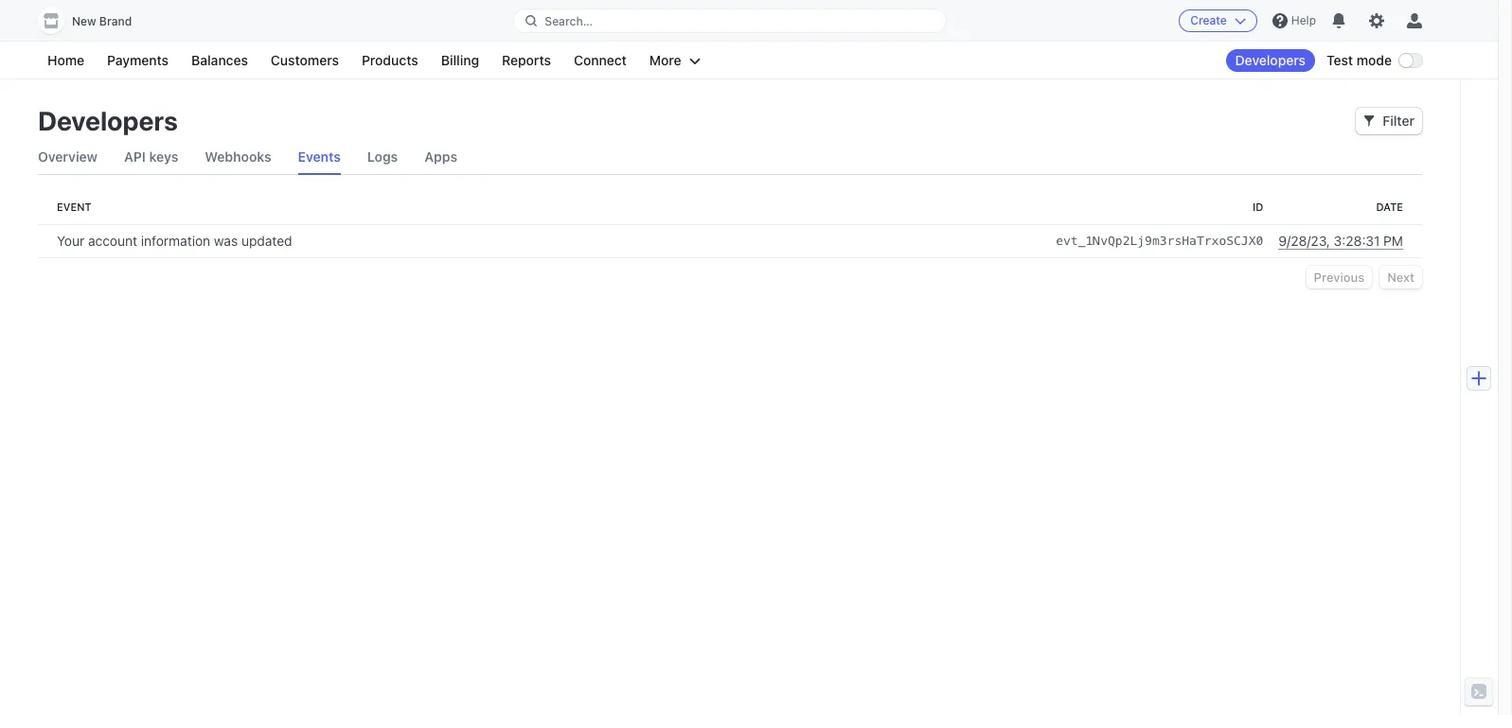Task type: vqa. For each thing, say whether or not it's contained in the screenshot.
the 'Payments' link
yes



Task type: describe. For each thing, give the bounding box(es) containing it.
create button
[[1179, 9, 1257, 32]]

Search… text field
[[514, 9, 946, 33]]

logs
[[367, 149, 398, 165]]

evt_1nvqp2lj9m3rshatrxoscjx0 link
[[1048, 224, 1271, 258]]

test
[[1326, 52, 1353, 68]]

updated
[[241, 233, 292, 249]]

next
[[1387, 270, 1415, 285]]

information
[[141, 233, 210, 249]]

your account information was updated link
[[38, 224, 1048, 258]]

9/28/23, 3:28:31 pm
[[1279, 233, 1403, 249]]

keys
[[149, 149, 178, 165]]

events
[[298, 149, 341, 165]]

9/28/23,
[[1279, 233, 1330, 249]]

new brand button
[[38, 8, 151, 34]]

billing link
[[431, 49, 489, 72]]

api keys
[[124, 149, 178, 165]]

tab list containing overview
[[38, 140, 1422, 175]]

help
[[1291, 13, 1316, 27]]

filter
[[1383, 113, 1415, 129]]

customers link
[[261, 49, 348, 72]]

3:28:31
[[1334, 233, 1380, 249]]

home
[[47, 52, 84, 68]]

apps link
[[424, 140, 457, 174]]

logs link
[[367, 140, 398, 174]]

1 horizontal spatial developers
[[1235, 52, 1306, 68]]

webhooks
[[205, 149, 271, 165]]

connect
[[574, 52, 627, 68]]

account
[[88, 233, 137, 249]]

events link
[[298, 140, 341, 174]]

balances link
[[182, 49, 257, 72]]

0 horizontal spatial developers
[[38, 105, 178, 136]]

Search… search field
[[514, 9, 946, 33]]

id
[[1253, 201, 1263, 213]]

home link
[[38, 49, 94, 72]]

create
[[1190, 13, 1227, 27]]

payments link
[[98, 49, 178, 72]]

overview link
[[38, 140, 98, 174]]

event
[[57, 201, 91, 213]]

was
[[214, 233, 238, 249]]

overview
[[38, 149, 98, 165]]

your
[[57, 233, 84, 249]]

payments
[[107, 52, 169, 68]]



Task type: locate. For each thing, give the bounding box(es) containing it.
reports link
[[492, 49, 560, 72]]

brand
[[99, 14, 132, 28]]

help button
[[1265, 6, 1324, 36]]

0 vertical spatial developers
[[1235, 52, 1306, 68]]

connect link
[[564, 49, 636, 72]]

next button
[[1380, 266, 1422, 289]]

test mode
[[1326, 52, 1392, 68]]

new
[[72, 14, 96, 28]]

more
[[649, 52, 681, 68]]

reports
[[502, 52, 551, 68]]

search…
[[545, 14, 593, 28]]

webhooks link
[[205, 140, 271, 174]]

billing
[[441, 52, 479, 68]]

developers up api
[[38, 105, 178, 136]]

developers
[[1235, 52, 1306, 68], [38, 105, 178, 136]]

api
[[124, 149, 146, 165]]

balances
[[191, 52, 248, 68]]

previous
[[1314, 270, 1365, 285]]

api keys link
[[124, 140, 178, 174]]

new brand
[[72, 14, 132, 28]]

products
[[362, 52, 418, 68]]

svg image
[[1364, 116, 1375, 127]]

customers
[[271, 52, 339, 68]]

developers down help button
[[1235, 52, 1306, 68]]

previous button
[[1306, 266, 1372, 289]]

filter button
[[1356, 108, 1422, 134]]

evt_1nvqp2lj9m3rshatrxoscjx0
[[1056, 234, 1263, 248]]

1 vertical spatial developers
[[38, 105, 178, 136]]

pm
[[1383, 233, 1403, 249]]

9/28/23, 3:28:31 pm link
[[1271, 224, 1422, 258]]

your account information was updated
[[57, 233, 292, 249]]

mode
[[1356, 52, 1392, 68]]

9/28/23, 3:28:31 pm button
[[1279, 232, 1403, 251]]

apps
[[424, 149, 457, 165]]

developers link
[[1226, 49, 1315, 72]]

more button
[[640, 49, 710, 72]]

date
[[1376, 201, 1403, 213]]

products link
[[352, 49, 428, 72]]

tab list
[[38, 140, 1422, 175]]



